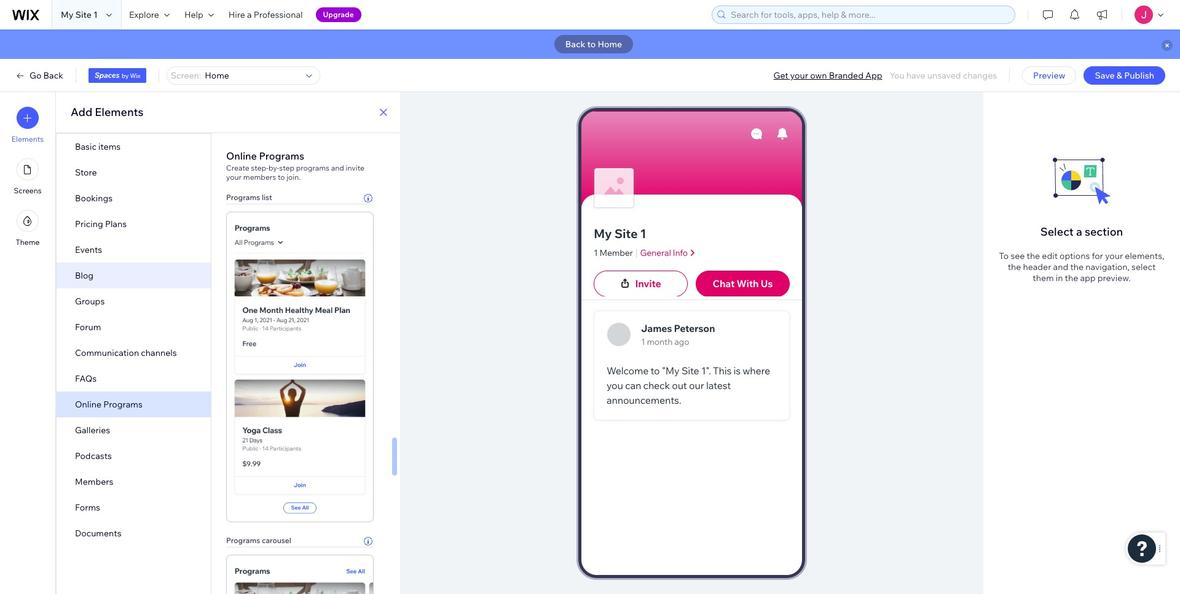 Task type: vqa. For each thing, say whether or not it's contained in the screenshot.
Fri
no



Task type: locate. For each thing, give the bounding box(es) containing it.
back left home
[[565, 39, 585, 50]]

to left 'join.' on the left top of page
[[278, 173, 285, 182]]

elements
[[95, 105, 144, 119], [12, 135, 44, 144]]

programs left carousel
[[226, 537, 260, 546]]

back to home button
[[554, 35, 633, 53]]

your inside online programs create step-by-step programs and invite your members to join.
[[226, 173, 242, 182]]

None field
[[201, 67, 302, 84]]

programs up galleries on the left bottom
[[103, 400, 143, 411]]

communication channels
[[75, 348, 177, 359]]

2 horizontal spatial to
[[651, 365, 660, 378]]

welcome to "my site 1". this is where you can check out our latest announcements.
[[607, 365, 772, 407]]

online inside menu bar
[[75, 400, 101, 411]]

pricing
[[75, 219, 103, 230]]

0 horizontal spatial my
[[61, 9, 73, 20]]

by-
[[269, 163, 279, 173]]

elements button
[[12, 107, 44, 144]]

menu bar
[[57, 134, 211, 547]]

can
[[625, 380, 641, 392]]

1 left month on the bottom
[[641, 337, 645, 348]]

0 vertical spatial elements
[[95, 105, 144, 119]]

1 left explore
[[93, 9, 98, 20]]

options
[[1060, 251, 1090, 262]]

0 vertical spatial your
[[790, 70, 808, 81]]

1 vertical spatial online
[[75, 400, 101, 411]]

is
[[734, 365, 741, 378]]

programs up step
[[259, 150, 304, 162]]

back to home
[[565, 39, 622, 50]]

to for welcome
[[651, 365, 660, 378]]

site left 1".
[[682, 365, 699, 378]]

header
[[767, 114, 797, 125]]

save
[[1095, 70, 1115, 81]]

in
[[1056, 273, 1063, 284]]

0 horizontal spatial a
[[247, 9, 252, 20]]

my inside my site 1 1 member | general info
[[594, 226, 612, 241]]

a for professional
[[247, 9, 252, 20]]

"my
[[662, 365, 680, 378]]

to inside welcome to "my site 1". this is where you can check out our latest announcements.
[[651, 365, 660, 378]]

1 horizontal spatial a
[[1076, 225, 1082, 239]]

site up the member
[[615, 226, 638, 241]]

1".
[[701, 365, 711, 378]]

1 horizontal spatial back
[[565, 39, 585, 50]]

0 horizontal spatial elements
[[12, 135, 44, 144]]

menu containing elements
[[0, 100, 55, 254]]

back right 'go'
[[43, 70, 63, 81]]

theme
[[16, 238, 40, 247]]

get your own branded app button
[[774, 70, 882, 81]]

0 vertical spatial my
[[61, 9, 73, 20]]

1 horizontal spatial to
[[587, 39, 596, 50]]

0 vertical spatial online
[[226, 150, 257, 162]]

have
[[906, 70, 925, 81]]

your right get
[[790, 70, 808, 81]]

1 horizontal spatial site
[[615, 226, 638, 241]]

save & publish button
[[1084, 66, 1165, 85]]

programs carousel
[[226, 537, 291, 546]]

events
[[75, 245, 102, 256]]

1 horizontal spatial and
[[1053, 262, 1068, 273]]

0 horizontal spatial to
[[278, 173, 285, 182]]

elements up items
[[95, 105, 144, 119]]

site inside my site 1 1 member | general info
[[615, 226, 638, 241]]

blog
[[75, 270, 94, 282]]

see
[[1011, 251, 1025, 262]]

elements up screens button
[[12, 135, 44, 144]]

2 horizontal spatial your
[[1105, 251, 1123, 262]]

announcements
[[730, 287, 797, 298]]

0 vertical spatial site
[[75, 9, 92, 20]]

professional
[[254, 9, 303, 20]]

your right for
[[1105, 251, 1123, 262]]

back to home alert
[[0, 30, 1180, 59]]

1 vertical spatial site
[[615, 226, 638, 241]]

2 vertical spatial site
[[682, 365, 699, 378]]

online up create
[[226, 150, 257, 162]]

out
[[672, 380, 687, 392]]

1 for my site 1 1 member | general info
[[640, 226, 646, 241]]

you
[[607, 380, 623, 392]]

with
[[737, 278, 759, 290]]

our
[[689, 380, 704, 392]]

menu
[[0, 100, 55, 254]]

0 horizontal spatial back
[[43, 70, 63, 81]]

the
[[1027, 251, 1040, 262], [1008, 262, 1021, 273], [1070, 262, 1084, 273], [1065, 273, 1078, 284]]

1 inside james peterson 1 month ago
[[641, 337, 645, 348]]

site left explore
[[75, 9, 92, 20]]

programs inside menu bar
[[103, 400, 143, 411]]

chat with us button
[[696, 271, 790, 297]]

online down faqs
[[75, 400, 101, 411]]

site for my site 1
[[75, 9, 92, 20]]

0 vertical spatial back
[[565, 39, 585, 50]]

you have unsaved changes
[[890, 70, 997, 81]]

select
[[1040, 225, 1074, 239]]

to up the check
[[651, 365, 660, 378]]

a inside "link"
[[247, 9, 252, 20]]

navigation,
[[1086, 262, 1130, 273]]

site for my site 1 1 member | general info
[[615, 226, 638, 241]]

a
[[247, 9, 252, 20], [1076, 225, 1082, 239]]

site
[[75, 9, 92, 20], [615, 226, 638, 241], [682, 365, 699, 378]]

online for online programs
[[75, 400, 101, 411]]

programs
[[259, 150, 304, 162], [226, 193, 260, 202], [103, 400, 143, 411], [226, 537, 260, 546]]

programs left 'list'
[[226, 193, 260, 202]]

0 horizontal spatial and
[[331, 163, 344, 173]]

2 vertical spatial to
[[651, 365, 660, 378]]

join.
[[287, 173, 301, 182]]

to inside button
[[587, 39, 596, 50]]

1 vertical spatial your
[[226, 173, 242, 182]]

peterson
[[674, 323, 715, 335]]

1 vertical spatial and
[[1053, 262, 1068, 273]]

a right hire
[[247, 9, 252, 20]]

1 for james peterson 1 month ago
[[641, 337, 645, 348]]

go
[[30, 70, 41, 81]]

latest
[[706, 380, 731, 392]]

store
[[75, 167, 97, 178]]

check
[[643, 380, 670, 392]]

header
[[1023, 262, 1051, 273]]

1 vertical spatial to
[[278, 173, 285, 182]]

site inside welcome to "my site 1". this is where you can check out our latest announcements.
[[682, 365, 699, 378]]

1 vertical spatial a
[[1076, 225, 1082, 239]]

a for section
[[1076, 225, 1082, 239]]

section
[[1085, 225, 1123, 239]]

general
[[640, 248, 671, 259]]

1 horizontal spatial online
[[226, 150, 257, 162]]

info
[[673, 248, 688, 259]]

1 for my site 1
[[93, 9, 98, 20]]

your up programs list
[[226, 173, 242, 182]]

0 vertical spatial a
[[247, 9, 252, 20]]

changes
[[963, 70, 997, 81]]

preview.
[[1098, 273, 1131, 284]]

app
[[865, 70, 882, 81]]

1 vertical spatial my
[[594, 226, 612, 241]]

online
[[226, 150, 257, 162], [75, 400, 101, 411]]

channels
[[141, 348, 177, 359]]

create
[[226, 163, 249, 173]]

hire a professional link
[[221, 0, 310, 30]]

to
[[587, 39, 596, 50], [278, 173, 285, 182], [651, 365, 660, 378]]

2 horizontal spatial site
[[682, 365, 699, 378]]

0 horizontal spatial your
[[226, 173, 242, 182]]

galleries
[[75, 425, 110, 436]]

my site 1 1 member | general info
[[594, 226, 688, 259]]

1 left the member
[[594, 248, 598, 259]]

1 horizontal spatial elements
[[95, 105, 144, 119]]

to left home
[[587, 39, 596, 50]]

to
[[999, 251, 1009, 262]]

step-
[[251, 163, 269, 173]]

hire
[[228, 9, 245, 20]]

0 vertical spatial and
[[331, 163, 344, 173]]

this
[[713, 365, 732, 378]]

explore
[[129, 9, 159, 20]]

2 vertical spatial your
[[1105, 251, 1123, 262]]

1 up general
[[640, 226, 646, 241]]

upgrade
[[323, 10, 354, 19]]

back inside button
[[565, 39, 585, 50]]

0 horizontal spatial online
[[75, 400, 101, 411]]

help button
[[177, 0, 221, 30]]

your inside 'to see the edit options for your elements, the header and the navigation, select them in the app preview.'
[[1105, 251, 1123, 262]]

online inside online programs create step-by-step programs and invite your members to join.
[[226, 150, 257, 162]]

to inside online programs create step-by-step programs and invite your members to join.
[[278, 173, 285, 182]]

1 horizontal spatial my
[[594, 226, 612, 241]]

a right select
[[1076, 225, 1082, 239]]

my site 1
[[61, 9, 98, 20]]

and
[[331, 163, 344, 173], [1053, 262, 1068, 273]]

0 horizontal spatial site
[[75, 9, 92, 20]]

items
[[98, 141, 121, 152]]

branded
[[829, 70, 864, 81]]

0 vertical spatial to
[[587, 39, 596, 50]]



Task type: describe. For each thing, give the bounding box(es) containing it.
my for my site 1 1 member | general info
[[594, 226, 612, 241]]

communication
[[75, 348, 139, 359]]

podcasts
[[75, 451, 112, 462]]

members
[[243, 173, 276, 182]]

add
[[71, 105, 92, 119]]

upgrade button
[[316, 7, 361, 22]]

help
[[184, 9, 203, 20]]

go back
[[30, 70, 63, 81]]

hire a professional
[[228, 9, 303, 20]]

1 vertical spatial back
[[43, 70, 63, 81]]

james peterson 1 month ago
[[641, 323, 715, 348]]

screen:
[[171, 70, 201, 81]]

faqs
[[75, 374, 97, 385]]

edit
[[1042, 251, 1058, 262]]

carousel
[[262, 537, 291, 546]]

members
[[75, 477, 113, 488]]

app
[[1080, 273, 1096, 284]]

them
[[1033, 273, 1054, 284]]

elements,
[[1125, 251, 1164, 262]]

add elements
[[71, 105, 144, 119]]

and inside online programs create step-by-step programs and invite your members to join.
[[331, 163, 344, 173]]

online programs
[[75, 400, 143, 411]]

programs list
[[226, 193, 272, 202]]

online for online programs create step-by-step programs and invite your members to join.
[[226, 150, 257, 162]]

home
[[598, 39, 622, 50]]

save & publish
[[1095, 70, 1154, 81]]

theme button
[[16, 210, 40, 247]]

1 vertical spatial elements
[[12, 135, 44, 144]]

Search for tools, apps, help & more... field
[[727, 6, 1011, 23]]

forms
[[75, 503, 100, 514]]

invite
[[635, 278, 661, 290]]

pricing plans
[[75, 219, 127, 230]]

publish
[[1124, 70, 1154, 81]]

go back button
[[15, 70, 63, 81]]

basic items
[[75, 141, 121, 152]]

welcome
[[607, 365, 649, 378]]

own
[[810, 70, 827, 81]]

to see the edit options for your elements, the header and the navigation, select them in the app preview.
[[999, 251, 1164, 284]]

bookings
[[75, 193, 113, 204]]

and inside 'to see the edit options for your elements, the header and the navigation, select them in the app preview.'
[[1053, 262, 1068, 273]]

forum
[[75, 322, 101, 333]]

announcements.
[[607, 395, 681, 407]]

1 horizontal spatial your
[[790, 70, 808, 81]]

us
[[761, 278, 773, 290]]

screens
[[14, 186, 42, 195]]

menu bar containing basic items
[[57, 134, 211, 547]]

james
[[641, 323, 672, 335]]

to for back
[[587, 39, 596, 50]]

select
[[1132, 262, 1156, 273]]

get your own branded app
[[774, 70, 882, 81]]

get
[[774, 70, 788, 81]]

1 member button
[[594, 247, 633, 259]]

online programs create step-by-step programs and invite your members to join.
[[226, 150, 364, 182]]

month
[[647, 337, 673, 348]]

preview button
[[1022, 66, 1077, 85]]

documents
[[75, 529, 121, 540]]

basic
[[75, 141, 96, 152]]

my site 1 button
[[594, 225, 790, 243]]

my for my site 1
[[61, 9, 73, 20]]

plans
[[105, 219, 127, 230]]

groups
[[75, 296, 105, 307]]

you
[[890, 70, 905, 81]]

programs
[[296, 163, 329, 173]]

invite
[[346, 163, 364, 173]]

programs inside online programs create step-by-step programs and invite your members to join.
[[259, 150, 304, 162]]

unsaved
[[927, 70, 961, 81]]

for
[[1092, 251, 1103, 262]]

&
[[1117, 70, 1122, 81]]

chat
[[713, 278, 735, 290]]



